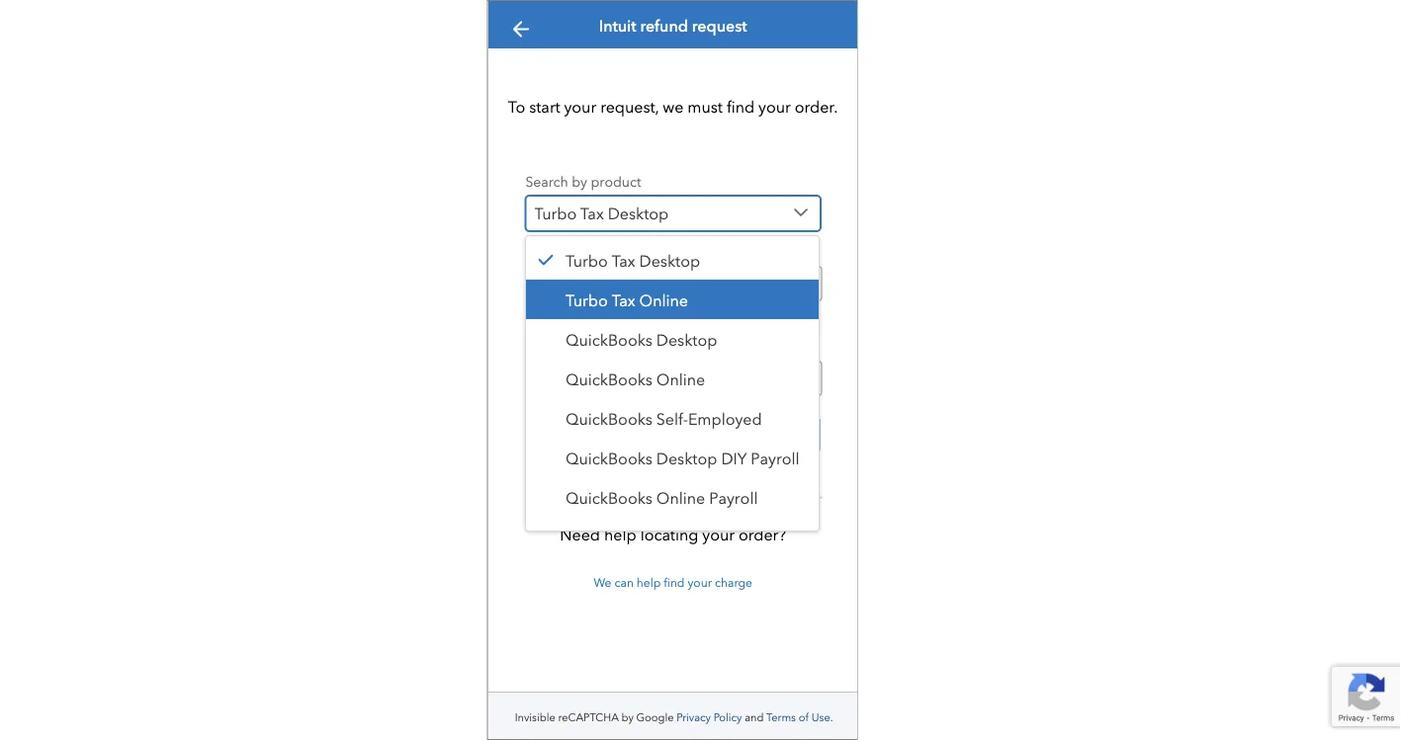 Task type: locate. For each thing, give the bounding box(es) containing it.
2 turbo from the top
[[566, 289, 608, 310]]

order
[[594, 242, 629, 260], [639, 306, 674, 325]]

in
[[731, 306, 742, 325]]

6 quickbooks from the top
[[566, 526, 652, 547]]

turbo tax online
[[566, 289, 688, 310]]

quickbooks up quickbooks online payroll
[[566, 447, 652, 468]]

quickbooks down the quickbooks online
[[566, 407, 652, 429]]

charge
[[714, 576, 752, 590]]

assisted
[[656, 526, 717, 547]]

1 vertical spatial email
[[598, 337, 632, 355]]

quickbooks assisted payroll option
[[526, 517, 819, 557]]

quickbooks for quickbooks self-employed
[[566, 407, 652, 429]]

desktop
[[639, 249, 700, 270], [656, 328, 717, 350], [656, 447, 717, 468]]

2 tax from the top
[[612, 289, 635, 310]]

online up self-
[[656, 368, 705, 389]]

quickbooks down 'associated email'
[[566, 368, 652, 389]]

self-
[[656, 407, 688, 429]]

payroll for quickbooks assisted payroll
[[721, 526, 769, 547]]

find inside button
[[663, 576, 684, 590]]

tax up turbo tax online
[[612, 249, 635, 270]]

to start your request, we must find your order.
[[508, 98, 838, 116]]

need
[[559, 526, 600, 544]]

help right need
[[604, 526, 636, 544]]

2 quickbooks from the top
[[566, 368, 652, 389]]

1 vertical spatial tax
[[612, 289, 635, 310]]

diy
[[721, 447, 747, 468]]

turbo tax desktop
[[566, 249, 700, 270]]

turbo inside turbo tax desktop option
[[566, 249, 608, 270]]

find right must
[[726, 98, 754, 116]]

2 horizontal spatial find
[[726, 98, 754, 116]]

enter
[[525, 242, 559, 260]]

1 vertical spatial find
[[579, 306, 604, 325]]

1 turbo from the top
[[566, 249, 608, 270]]

can right you
[[553, 306, 576, 325]]

payroll inside option
[[721, 526, 769, 547]]

tax for desktop
[[612, 249, 635, 270]]

order up the quickbooks desktop
[[639, 306, 674, 325]]

.
[[830, 711, 833, 724]]

2 vertical spatial desktop
[[656, 447, 717, 468]]

1 vertical spatial help
[[636, 576, 660, 590]]

wrapper 9ba35e6 image
[[534, 248, 558, 272]]

Enter your order number text field
[[525, 266, 822, 301]]

0 horizontal spatial order
[[594, 242, 629, 260]]

online
[[639, 289, 688, 310], [656, 368, 705, 389], [656, 487, 705, 508]]

desktop down self-
[[656, 447, 717, 468]]

2 vertical spatial find
[[663, 576, 684, 590]]

find down quickbooks assisted payroll option
[[663, 576, 684, 590]]

online inside option
[[639, 289, 688, 310]]

email up the quickbooks online
[[598, 337, 632, 355]]

refund
[[640, 17, 688, 35]]

to
[[508, 98, 525, 116]]

turbo
[[566, 249, 608, 270], [566, 289, 608, 310]]

product
[[590, 172, 641, 190]]

associated email
[[525, 337, 632, 355]]

find
[[726, 98, 754, 116], [579, 306, 604, 325], [663, 576, 684, 590]]

can right we
[[614, 576, 633, 590]]

payroll down diy
[[709, 487, 758, 508]]

by right search
[[571, 172, 587, 190]]

quickbooks for quickbooks desktop
[[566, 328, 652, 350]]

google
[[636, 711, 673, 724]]

0 vertical spatial can
[[553, 306, 576, 325]]

quickbooks inside option
[[566, 526, 652, 547]]

0 vertical spatial desktop
[[639, 249, 700, 270]]

1 vertical spatial order
[[639, 306, 674, 325]]

invisible recaptcha by google privacy policy and terms of use .
[[514, 711, 833, 724]]

quickbooks
[[566, 328, 652, 350], [566, 368, 652, 389], [566, 407, 652, 429], [566, 447, 652, 468], [566, 487, 652, 508], [566, 526, 652, 547]]

0 vertical spatial help
[[604, 526, 636, 544]]

turbo right wrapper 9ba35e6 image
[[566, 249, 608, 270]]

1 vertical spatial can
[[614, 576, 633, 590]]

1 vertical spatial desktop
[[656, 328, 717, 350]]

your
[[564, 98, 596, 116], [758, 98, 790, 116], [562, 242, 590, 260], [607, 306, 635, 325], [746, 306, 774, 325], [702, 526, 734, 544], [687, 576, 711, 590]]

help right we
[[636, 576, 660, 590]]

desktop for quickbooks desktop diy payroll
[[656, 447, 717, 468]]

quickbooks up we
[[566, 526, 652, 547]]

number up the enter your order number text box
[[632, 242, 682, 260]]

number left in
[[677, 306, 727, 325]]

tax for online
[[612, 289, 635, 310]]

0 horizontal spatial can
[[553, 306, 576, 325]]

1 quickbooks from the top
[[566, 328, 652, 350]]

your right in
[[746, 306, 774, 325]]

online up the need help locating your order?
[[656, 487, 705, 508]]

tax down turbo tax desktop
[[612, 289, 635, 310]]

search
[[525, 172, 568, 190]]

online down turbo tax desktop option
[[639, 289, 688, 310]]

online for quickbooks online payroll
[[656, 487, 705, 508]]

quickbooks online
[[566, 368, 705, 389]]

list box
[[525, 235, 820, 557]]

number
[[632, 242, 682, 260], [677, 306, 727, 325]]

desktop up turbo tax online option
[[639, 249, 700, 270]]

turbo up 'associated email'
[[566, 289, 608, 310]]

order?
[[738, 526, 786, 544]]

use
[[811, 711, 830, 724]]

1 horizontal spatial can
[[614, 576, 633, 590]]

1 horizontal spatial by
[[621, 711, 633, 724]]

can for you
[[553, 306, 576, 325]]

policy
[[713, 711, 742, 724]]

0 vertical spatial tax
[[612, 249, 635, 270]]

we
[[593, 576, 611, 590]]

turbo inside turbo tax online option
[[566, 289, 608, 310]]

your left charge
[[687, 576, 711, 590]]

payroll right diy
[[751, 447, 800, 468]]

2 vertical spatial online
[[656, 487, 705, 508]]

by left google
[[621, 711, 633, 724]]

desktop down the you can find your order number in your email
[[656, 328, 717, 350]]

email
[[777, 306, 812, 325], [598, 337, 632, 355]]

find up 'associated email'
[[579, 306, 604, 325]]

4 quickbooks from the top
[[566, 447, 652, 468]]

tax
[[612, 249, 635, 270], [612, 289, 635, 310]]

0 vertical spatial by
[[571, 172, 587, 190]]

help
[[604, 526, 636, 544], [636, 576, 660, 590]]

1 tax from the top
[[612, 249, 635, 270]]

3 quickbooks from the top
[[566, 407, 652, 429]]

recaptcha
[[558, 711, 618, 724]]

employed
[[688, 407, 762, 429]]

turbo for turbo tax desktop
[[566, 249, 608, 270]]

1 vertical spatial online
[[656, 368, 705, 389]]

1 vertical spatial payroll
[[709, 487, 758, 508]]

0 horizontal spatial find
[[579, 306, 604, 325]]

can
[[553, 306, 576, 325], [614, 576, 633, 590]]

your right start
[[564, 98, 596, 116]]

0 vertical spatial turbo
[[566, 249, 608, 270]]

quickbooks up need
[[566, 487, 652, 508]]

by
[[571, 172, 587, 190], [621, 711, 633, 724]]

0 vertical spatial online
[[639, 289, 688, 310]]

can inside button
[[614, 576, 633, 590]]

2 vertical spatial payroll
[[721, 526, 769, 547]]

0 vertical spatial order
[[594, 242, 629, 260]]

email right in
[[777, 306, 812, 325]]

quickbooks down turbo tax online
[[566, 328, 652, 350]]

5 quickbooks from the top
[[566, 487, 652, 508]]

turbo for turbo tax online
[[566, 289, 608, 310]]

1 vertical spatial number
[[677, 306, 727, 325]]

payroll
[[751, 447, 800, 468], [709, 487, 758, 508], [721, 526, 769, 547]]

1 vertical spatial turbo
[[566, 289, 608, 310]]

payroll up charge
[[721, 526, 769, 547]]

associated
[[525, 337, 594, 355]]

turbo tax desktop option
[[526, 240, 819, 280]]

1 horizontal spatial email
[[777, 306, 812, 325]]

1 vertical spatial by
[[621, 711, 633, 724]]

order up turbo tax online
[[594, 242, 629, 260]]

1 horizontal spatial find
[[663, 576, 684, 590]]



Task type: vqa. For each thing, say whether or not it's contained in the screenshot.
valid
no



Task type: describe. For each thing, give the bounding box(es) containing it.
search by product
[[525, 172, 641, 190]]

Associated email text field
[[525, 361, 822, 396]]

quickbooks online payroll
[[566, 487, 758, 508]]

can for we
[[614, 576, 633, 590]]

must
[[687, 98, 722, 116]]

quickbooks assisted payroll
[[566, 526, 769, 547]]

0 vertical spatial payroll
[[751, 447, 800, 468]]

quickbooks desktop diy payroll
[[566, 447, 800, 468]]

payroll for quickbooks online payroll
[[709, 487, 758, 508]]

0 vertical spatial number
[[632, 242, 682, 260]]

quickbooks for quickbooks desktop diy payroll
[[566, 447, 652, 468]]

we can help find your charge
[[593, 576, 752, 590]]

turbo tax online option
[[526, 280, 819, 319]]

Search by product text field
[[525, 196, 820, 231]]

your up the quickbooks desktop
[[607, 306, 635, 325]]

invisible
[[514, 711, 555, 724]]

help inside "we can help find your charge" button
[[636, 576, 660, 590]]

quickbooks for quickbooks assisted payroll
[[566, 526, 652, 547]]

desktop for quickbooks desktop
[[656, 328, 717, 350]]

0 horizontal spatial email
[[598, 337, 632, 355]]

privacy
[[676, 711, 710, 724]]

request
[[692, 17, 747, 35]]

your left order?
[[702, 526, 734, 544]]

privacy policy link
[[676, 711, 742, 724]]

quickbooks for quickbooks online payroll
[[566, 487, 652, 508]]

quickbooks self-employed
[[566, 407, 762, 429]]

we can help find your charge button
[[525, 575, 820, 591]]

your right wrapper 9ba35e6 image
[[562, 242, 590, 260]]

0 vertical spatial find
[[726, 98, 754, 116]]

we
[[662, 98, 683, 116]]

intuit
[[599, 17, 636, 35]]

start
[[529, 98, 560, 116]]

terms of use link
[[766, 711, 830, 724]]

quickbooks desktop
[[566, 328, 717, 350]]

locating
[[640, 526, 698, 544]]

terms
[[766, 711, 796, 724]]

intuit refund request
[[599, 17, 747, 35]]

0 vertical spatial email
[[777, 306, 812, 325]]

need help locating your order?
[[559, 526, 786, 544]]

your left order.
[[758, 98, 790, 116]]

list box containing turbo tax desktop
[[525, 235, 820, 557]]

and
[[744, 711, 763, 724]]

quickbooks for quickbooks online
[[566, 368, 652, 389]]

1 horizontal spatial order
[[639, 306, 674, 325]]

back image
[[509, 17, 533, 41]]

request,
[[600, 98, 658, 116]]

enter your order number
[[525, 242, 682, 260]]

of
[[798, 711, 808, 724]]

you
[[525, 306, 550, 325]]

order.
[[794, 98, 838, 116]]

0 horizontal spatial by
[[571, 172, 587, 190]]

online for quickbooks online
[[656, 368, 705, 389]]

your inside button
[[687, 576, 711, 590]]

you can find your order number in your email
[[525, 306, 812, 325]]

desktop inside option
[[639, 249, 700, 270]]



